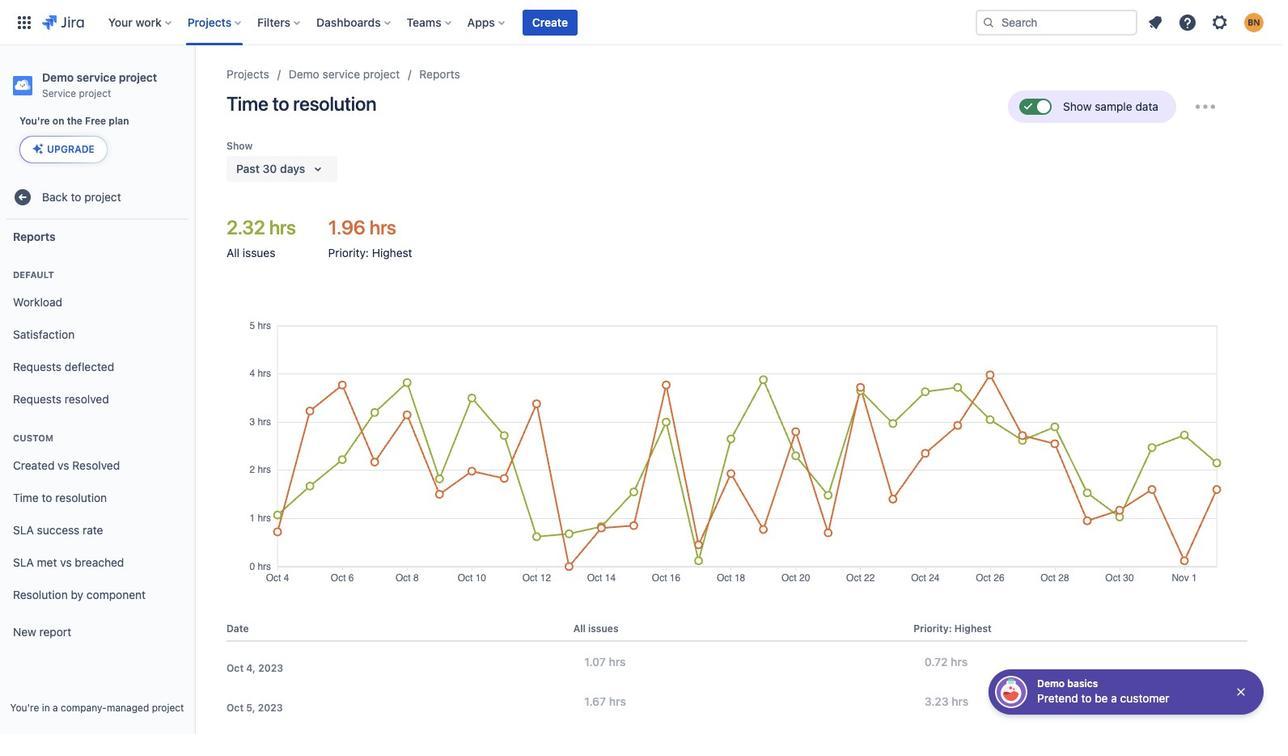 Task type: describe. For each thing, give the bounding box(es) containing it.
issues inside 2.32 hrs all issues
[[243, 246, 275, 260]]

you're on the free plan
[[19, 115, 129, 127]]

apps
[[467, 15, 495, 29]]

1 vertical spatial priority:
[[914, 623, 952, 635]]

show sample data
[[1063, 100, 1158, 113]]

primary element
[[10, 0, 976, 45]]

component
[[86, 588, 146, 602]]

1 vertical spatial vs
[[60, 555, 72, 569]]

you're in a company-managed project
[[10, 702, 184, 714]]

1 vertical spatial all
[[573, 623, 586, 635]]

new report
[[13, 625, 71, 639]]

projects for projects popup button
[[187, 15, 231, 29]]

time to resolution inside time to resolution link
[[13, 491, 107, 504]]

back to project
[[42, 190, 121, 204]]

demo for demo basics pretend to be a customer
[[1037, 678, 1065, 690]]

project up the "free"
[[79, 87, 111, 100]]

resolution
[[13, 588, 68, 602]]

all inside 2.32 hrs all issues
[[227, 246, 240, 260]]

workload link
[[6, 286, 188, 319]]

upgrade button
[[20, 137, 107, 163]]

service
[[42, 87, 76, 100]]

custom
[[13, 433, 53, 443]]

back to project link
[[6, 181, 188, 214]]

demo for demo service project
[[289, 67, 319, 81]]

oct 5, 2023
[[227, 702, 283, 714]]

vs inside 'link'
[[58, 458, 69, 472]]

priority: inside 1.96 hrs priority: highest
[[328, 246, 369, 260]]

customer
[[1120, 692, 1169, 705]]

created
[[13, 458, 55, 472]]

sla success rate link
[[6, 514, 188, 547]]

oct 4, 2023
[[227, 662, 283, 674]]

reports link
[[419, 65, 460, 84]]

sla for sla success rate
[[13, 523, 34, 537]]

oct for oct 4, 2023
[[227, 662, 244, 674]]

report
[[39, 625, 71, 639]]

your work
[[108, 15, 162, 29]]

rate
[[83, 523, 103, 537]]

company-
[[61, 702, 107, 714]]

show for show sample data
[[1063, 100, 1092, 113]]

on
[[52, 115, 64, 127]]

dashboards
[[316, 15, 381, 29]]

to up "past 30 days" dropdown button
[[272, 92, 289, 115]]

workload
[[13, 295, 62, 309]]

new
[[13, 625, 36, 639]]

breached
[[75, 555, 124, 569]]

resolved
[[72, 458, 120, 472]]

close image
[[1234, 686, 1247, 699]]

you're for you're in a company-managed project
[[10, 702, 39, 714]]

requests deflected link
[[6, 351, 188, 383]]

service for demo service project
[[322, 67, 360, 81]]

satisfaction link
[[6, 319, 188, 351]]

your work button
[[103, 9, 178, 35]]

appswitcher icon image
[[15, 13, 34, 32]]

time to resolution link
[[6, 482, 188, 514]]

created vs resolved
[[13, 458, 120, 472]]

default
[[13, 269, 54, 280]]

Search field
[[976, 9, 1137, 35]]

demo service project
[[289, 67, 400, 81]]

data
[[1135, 100, 1158, 113]]

2023 for oct 4, 2023
[[258, 662, 283, 674]]

1.96 hrs priority: highest
[[328, 216, 412, 260]]

past
[[236, 162, 260, 176]]

2023 for oct 5, 2023
[[258, 702, 283, 714]]

deflected
[[65, 360, 114, 373]]

1 horizontal spatial issues
[[588, 623, 618, 635]]

requests deflected
[[13, 360, 114, 373]]

sla met vs breached link
[[6, 547, 188, 579]]

resolved
[[65, 392, 109, 406]]

notifications image
[[1145, 13, 1165, 32]]

banner containing your work
[[0, 0, 1283, 45]]

days
[[280, 162, 305, 176]]

resolution inside custom group
[[55, 491, 107, 504]]

dashboards button
[[312, 9, 397, 35]]

upgrade
[[47, 143, 95, 155]]

priority: highest
[[914, 623, 992, 635]]

projects button
[[183, 9, 248, 35]]

by
[[71, 588, 83, 602]]

met
[[37, 555, 57, 569]]

a inside demo basics pretend to be a customer
[[1111, 692, 1117, 705]]

search image
[[982, 16, 995, 29]]

to inside time to resolution link
[[42, 491, 52, 504]]

1 vertical spatial highest
[[954, 623, 992, 635]]

0 vertical spatial reports
[[419, 67, 460, 81]]



Task type: vqa. For each thing, say whether or not it's contained in the screenshot.
details
no



Task type: locate. For each thing, give the bounding box(es) containing it.
0 vertical spatial highest
[[372, 246, 412, 260]]

demo inside demo basics pretend to be a customer
[[1037, 678, 1065, 690]]

you're left in
[[10, 702, 39, 714]]

oct for oct 5, 2023
[[227, 702, 244, 714]]

free
[[85, 115, 106, 127]]

2 hrs from the left
[[369, 216, 396, 239]]

demo inside demo service project service project
[[42, 70, 74, 84]]

time inside custom group
[[13, 491, 39, 504]]

satisfaction
[[13, 327, 75, 341]]

oct
[[227, 662, 244, 674], [227, 702, 244, 714]]

0 horizontal spatial all
[[227, 246, 240, 260]]

resolution
[[293, 92, 376, 115], [55, 491, 107, 504]]

a right be
[[1111, 692, 1117, 705]]

in
[[42, 702, 50, 714]]

sample
[[1095, 100, 1132, 113]]

help image
[[1178, 13, 1197, 32]]

0 vertical spatial projects
[[187, 15, 231, 29]]

all issues
[[573, 623, 618, 635]]

a right in
[[53, 702, 58, 714]]

highest
[[372, 246, 412, 260], [954, 623, 992, 635]]

project up plan
[[119, 70, 157, 84]]

you're left on
[[19, 115, 50, 127]]

show for show
[[227, 140, 253, 152]]

1 horizontal spatial priority:
[[914, 623, 952, 635]]

1 vertical spatial time to resolution
[[13, 491, 107, 504]]

0 vertical spatial oct
[[227, 662, 244, 674]]

new report link
[[6, 616, 188, 649]]

0 horizontal spatial priority:
[[328, 246, 369, 260]]

2.32 hrs all issues
[[227, 216, 296, 260]]

0 horizontal spatial show
[[227, 140, 253, 152]]

2 requests from the top
[[13, 392, 61, 406]]

1 horizontal spatial time
[[227, 92, 268, 115]]

resolution by component
[[13, 588, 146, 602]]

demo
[[289, 67, 319, 81], [42, 70, 74, 84], [1037, 678, 1065, 690]]

issues
[[243, 246, 275, 260], [588, 623, 618, 635]]

2023
[[258, 662, 283, 674], [258, 702, 283, 714]]

service
[[322, 67, 360, 81], [77, 70, 116, 84]]

to
[[272, 92, 289, 115], [71, 190, 81, 204], [42, 491, 52, 504], [1081, 692, 1092, 705]]

you're for you're on the free plan
[[19, 115, 50, 127]]

1 vertical spatial time
[[13, 491, 39, 504]]

2 oct from the top
[[227, 702, 244, 714]]

resolution down demo service project link at the left top of the page
[[293, 92, 376, 115]]

1 requests from the top
[[13, 360, 61, 373]]

show up past
[[227, 140, 253, 152]]

service inside demo service project service project
[[77, 70, 116, 84]]

demo up pretend on the bottom right of page
[[1037, 678, 1065, 690]]

pretend
[[1037, 692, 1078, 705]]

1 horizontal spatial all
[[573, 623, 586, 635]]

work
[[135, 15, 162, 29]]

0 horizontal spatial hrs
[[269, 216, 296, 239]]

1 vertical spatial oct
[[227, 702, 244, 714]]

2 horizontal spatial demo
[[1037, 678, 1065, 690]]

hrs inside 1.96 hrs priority: highest
[[369, 216, 396, 239]]

1 vertical spatial sla
[[13, 555, 34, 569]]

your
[[108, 15, 133, 29]]

4,
[[246, 662, 256, 674]]

hrs for 2.32 hrs
[[269, 216, 296, 239]]

time to resolution
[[227, 92, 376, 115], [13, 491, 107, 504]]

time to resolution down demo service project link at the left top of the page
[[227, 92, 376, 115]]

jira image
[[42, 13, 84, 32], [42, 13, 84, 32]]

0 vertical spatial sla
[[13, 523, 34, 537]]

0 vertical spatial you're
[[19, 115, 50, 127]]

0 horizontal spatial demo
[[42, 70, 74, 84]]

project left reports link at the left top
[[363, 67, 400, 81]]

0 horizontal spatial highest
[[372, 246, 412, 260]]

1 horizontal spatial a
[[1111, 692, 1117, 705]]

0 horizontal spatial resolution
[[55, 491, 107, 504]]

highest inside 1.96 hrs priority: highest
[[372, 246, 412, 260]]

30
[[263, 162, 277, 176]]

1 vertical spatial projects
[[227, 67, 269, 81]]

time
[[227, 92, 268, 115], [13, 491, 39, 504]]

basics
[[1067, 678, 1098, 690]]

to inside demo basics pretend to be a customer
[[1081, 692, 1092, 705]]

show
[[1063, 100, 1092, 113], [227, 140, 253, 152]]

to left be
[[1081, 692, 1092, 705]]

1 oct from the top
[[227, 662, 244, 674]]

project right 'back'
[[84, 190, 121, 204]]

create button
[[522, 9, 578, 35]]

0 horizontal spatial reports
[[13, 229, 56, 243]]

project for demo service project
[[363, 67, 400, 81]]

the
[[67, 115, 82, 127]]

to inside back to project link
[[71, 190, 81, 204]]

0 vertical spatial resolution
[[293, 92, 376, 115]]

settings image
[[1210, 13, 1230, 32]]

custom group
[[6, 416, 188, 616]]

back
[[42, 190, 68, 204]]

project right managed
[[152, 702, 184, 714]]

to up 'sla success rate'
[[42, 491, 52, 504]]

vs
[[58, 458, 69, 472], [60, 555, 72, 569]]

0 vertical spatial time
[[227, 92, 268, 115]]

0 horizontal spatial time to resolution
[[13, 491, 107, 504]]

2023 right the 5,
[[258, 702, 283, 714]]

projects right work in the top of the page
[[187, 15, 231, 29]]

service up the "free"
[[77, 70, 116, 84]]

reports
[[419, 67, 460, 81], [13, 229, 56, 243]]

plan
[[109, 115, 129, 127]]

1 vertical spatial show
[[227, 140, 253, 152]]

1 horizontal spatial show
[[1063, 100, 1092, 113]]

default group
[[6, 252, 188, 421]]

demo service project service project
[[42, 70, 157, 100]]

1 horizontal spatial time to resolution
[[227, 92, 376, 115]]

past 30 days
[[236, 162, 305, 176]]

requests up custom
[[13, 392, 61, 406]]

0 vertical spatial all
[[227, 246, 240, 260]]

projects link
[[227, 65, 269, 84]]

hrs
[[269, 216, 296, 239], [369, 216, 396, 239]]

your profile and settings image
[[1244, 13, 1264, 32]]

service for demo service project service project
[[77, 70, 116, 84]]

project for demo service project service project
[[119, 70, 157, 84]]

demo for demo service project service project
[[42, 70, 74, 84]]

past 30 days button
[[227, 156, 337, 182]]

projects
[[187, 15, 231, 29], [227, 67, 269, 81]]

sla success rate
[[13, 523, 103, 537]]

1 hrs from the left
[[269, 216, 296, 239]]

sla met vs breached
[[13, 555, 124, 569]]

apps button
[[462, 9, 511, 35]]

demo up 'service'
[[42, 70, 74, 84]]

resolution up the rate
[[55, 491, 107, 504]]

demo service project link
[[289, 65, 400, 84]]

priority:
[[328, 246, 369, 260], [914, 623, 952, 635]]

1 horizontal spatial reports
[[419, 67, 460, 81]]

be
[[1095, 692, 1108, 705]]

filters
[[257, 15, 290, 29]]

1 horizontal spatial highest
[[954, 623, 992, 635]]

time down projects "link"
[[227, 92, 268, 115]]

1 horizontal spatial resolution
[[293, 92, 376, 115]]

vs right met
[[60, 555, 72, 569]]

reports up default
[[13, 229, 56, 243]]

hrs right 2.32
[[269, 216, 296, 239]]

projects for projects "link"
[[227, 67, 269, 81]]

demo right projects "link"
[[289, 67, 319, 81]]

sidebar navigation image
[[176, 65, 212, 97]]

service down dashboards
[[322, 67, 360, 81]]

0 vertical spatial issues
[[243, 246, 275, 260]]

created vs resolved link
[[6, 450, 188, 482]]

0 horizontal spatial time
[[13, 491, 39, 504]]

1 vertical spatial resolution
[[55, 491, 107, 504]]

1 vertical spatial reports
[[13, 229, 56, 243]]

0 horizontal spatial service
[[77, 70, 116, 84]]

a
[[1111, 692, 1117, 705], [53, 702, 58, 714]]

resolution by component link
[[6, 579, 188, 612]]

show left sample
[[1063, 100, 1092, 113]]

teams button
[[402, 9, 458, 35]]

time to resolution up success
[[13, 491, 107, 504]]

0 horizontal spatial issues
[[243, 246, 275, 260]]

banner
[[0, 0, 1283, 45]]

demo basics pretend to be a customer
[[1037, 678, 1169, 705]]

create
[[532, 15, 568, 29]]

all
[[227, 246, 240, 260], [573, 623, 586, 635]]

0 vertical spatial 2023
[[258, 662, 283, 674]]

filters button
[[253, 9, 307, 35]]

0 horizontal spatial a
[[53, 702, 58, 714]]

1 sla from the top
[[13, 523, 34, 537]]

sla left success
[[13, 523, 34, 537]]

1 horizontal spatial hrs
[[369, 216, 396, 239]]

you're
[[19, 115, 50, 127], [10, 702, 39, 714]]

oct left the 5,
[[227, 702, 244, 714]]

0 vertical spatial requests
[[13, 360, 61, 373]]

0 vertical spatial time to resolution
[[227, 92, 376, 115]]

1 vertical spatial you're
[[10, 702, 39, 714]]

teams
[[407, 15, 441, 29]]

time down created
[[13, 491, 39, 504]]

2.32
[[227, 216, 265, 239]]

sla left met
[[13, 555, 34, 569]]

projects inside popup button
[[187, 15, 231, 29]]

project for back to project
[[84, 190, 121, 204]]

requests resolved link
[[6, 383, 188, 416]]

1 horizontal spatial service
[[322, 67, 360, 81]]

2 sla from the top
[[13, 555, 34, 569]]

requests for requests deflected
[[13, 360, 61, 373]]

sla
[[13, 523, 34, 537], [13, 555, 34, 569]]

reports down teams dropdown button
[[419, 67, 460, 81]]

0 vertical spatial priority:
[[328, 246, 369, 260]]

hrs right 1.96
[[369, 216, 396, 239]]

1 vertical spatial 2023
[[258, 702, 283, 714]]

project
[[363, 67, 400, 81], [119, 70, 157, 84], [79, 87, 111, 100], [84, 190, 121, 204], [152, 702, 184, 714]]

1 vertical spatial requests
[[13, 392, 61, 406]]

2023 right 4,
[[258, 662, 283, 674]]

success
[[37, 523, 80, 537]]

sla for sla met vs breached
[[13, 555, 34, 569]]

vs right created
[[58, 458, 69, 472]]

1 vertical spatial issues
[[588, 623, 618, 635]]

hrs for 1.96 hrs
[[369, 216, 396, 239]]

requests resolved
[[13, 392, 109, 406]]

to right 'back'
[[71, 190, 81, 204]]

1 horizontal spatial demo
[[289, 67, 319, 81]]

hrs inside 2.32 hrs all issues
[[269, 216, 296, 239]]

requests for requests resolved
[[13, 392, 61, 406]]

managed
[[107, 702, 149, 714]]

projects right the sidebar navigation icon
[[227, 67, 269, 81]]

5,
[[246, 702, 255, 714]]

0 vertical spatial vs
[[58, 458, 69, 472]]

requests down satisfaction
[[13, 360, 61, 373]]

1.96
[[328, 216, 365, 239]]

0 vertical spatial show
[[1063, 100, 1092, 113]]

oct left 4,
[[227, 662, 244, 674]]

date
[[227, 623, 249, 635]]



